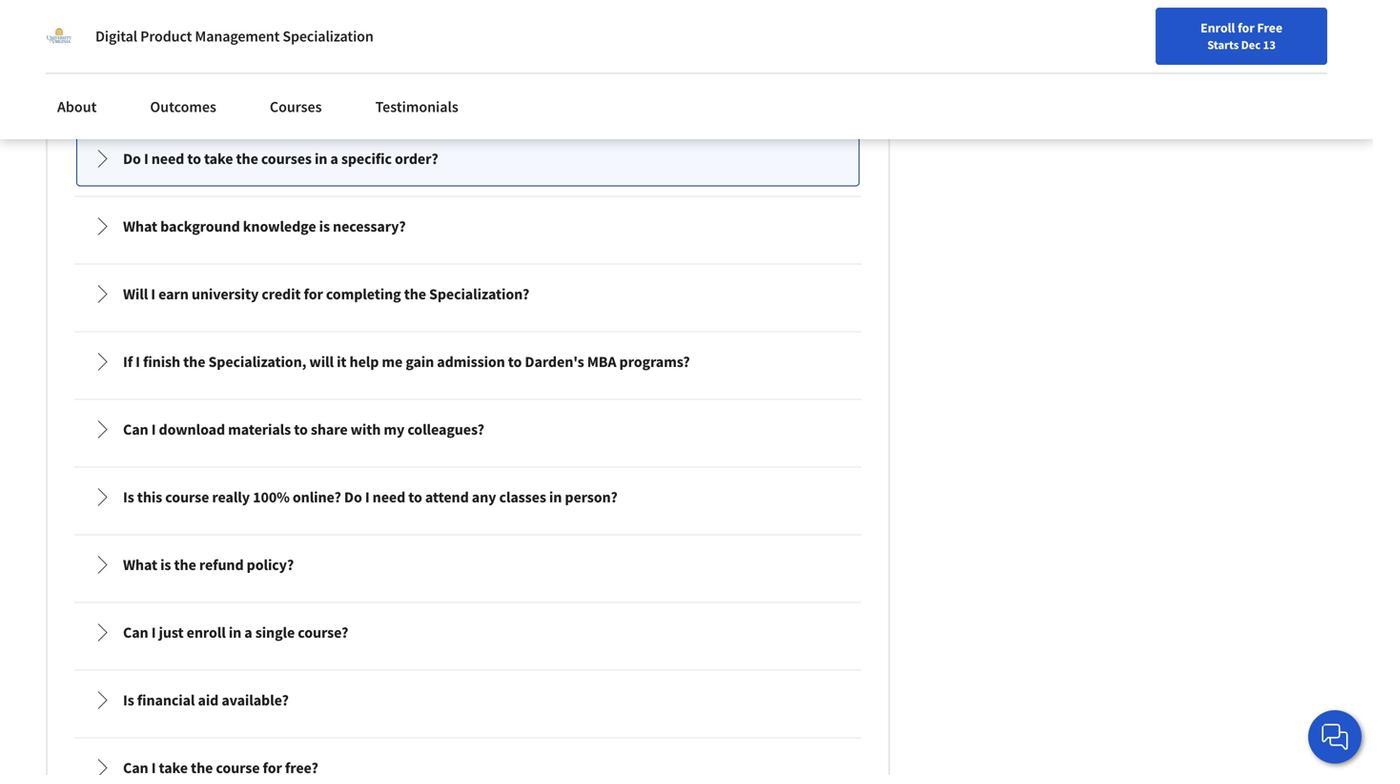 Task type: vqa. For each thing, say whether or not it's contained in the screenshot.
you within ●  Understand the key cybersecurity roles within an Organization. ●  List key cybersecurity processes and an example of each process. ●  Describe the architecture, file systems, and basic commands for multiple operating systems including Windows, Mac/OS, Linux and Mobile. ●  Understand the concept of Virtualization as it relates to cybersecurity Finally, you will begin to learn about organizations and resources to further research cybersecurity issues in the Mod
no



Task type: describe. For each thing, give the bounding box(es) containing it.
necessary?
[[333, 217, 406, 236]]

a inside dropdown button
[[245, 623, 252, 643]]

dec
[[1242, 37, 1261, 52]]

can i just enroll in a single course? button
[[77, 606, 859, 660]]

need inside dropdown button
[[151, 149, 184, 168]]

online?
[[293, 488, 341, 507]]

is financial aid available? button
[[77, 674, 859, 727]]

a inside dropdown button
[[331, 149, 339, 168]]

the right completing
[[404, 285, 426, 304]]

really
[[212, 488, 250, 507]]

aid
[[198, 691, 219, 710]]

is this course really 100% online? do i need to attend any classes in person? button
[[77, 471, 859, 524]]

2 horizontal spatial in
[[550, 488, 562, 507]]

refund
[[199, 556, 244, 575]]

in inside dropdown button
[[315, 149, 328, 168]]

if i finish the specialization, will it help me gain admission to darden's mba programs?
[[123, 352, 690, 372]]

i for can i just enroll in a single course?
[[151, 623, 156, 643]]

mba
[[587, 352, 617, 372]]

can for can i download materials to share with my colleagues?
[[123, 420, 148, 439]]

classes
[[499, 488, 547, 507]]

order?
[[395, 149, 439, 168]]

can i just enroll in a single course?
[[123, 623, 349, 643]]

2 vertical spatial in
[[229, 623, 242, 643]]

the right 'finish' at top
[[183, 352, 206, 372]]

about link
[[46, 86, 108, 128]]

management
[[195, 27, 280, 46]]

specialization,
[[208, 352, 307, 372]]

financial
[[137, 691, 195, 710]]

the left refund on the left bottom of page
[[174, 556, 196, 575]]

will
[[123, 285, 148, 304]]

knowledge
[[243, 217, 316, 236]]

enroll for free starts dec 13
[[1201, 19, 1283, 52]]

courses
[[261, 149, 312, 168]]

will i earn university credit for completing the specialization?
[[123, 285, 530, 304]]

what background knowledge is necessary? button
[[77, 200, 859, 253]]

i for if i finish the specialization, will it help me gain admission to darden's mba programs?
[[136, 352, 140, 372]]

is for is financial aid available?
[[123, 691, 134, 710]]

to inside dropdown button
[[187, 149, 201, 168]]

darden's
[[525, 352, 585, 372]]

enroll
[[1201, 19, 1236, 36]]

single
[[255, 623, 295, 643]]

enroll
[[187, 623, 226, 643]]

coursera image
[[23, 16, 144, 46]]

available?
[[222, 691, 289, 710]]

materials
[[228, 420, 291, 439]]

to left attend
[[409, 488, 422, 507]]

to left share
[[294, 420, 308, 439]]

colleagues?
[[408, 420, 485, 439]]

i for can i download materials to share with my colleagues?
[[151, 420, 156, 439]]

is inside what is the refund policy? dropdown button
[[160, 556, 171, 575]]

what for what background knowledge is necessary?
[[123, 217, 157, 236]]

specialization
[[283, 27, 374, 46]]

attend
[[425, 488, 469, 507]]

is inside what background knowledge is necessary? dropdown button
[[319, 217, 330, 236]]

to left darden's
[[508, 352, 522, 372]]

if
[[123, 352, 133, 372]]

completing
[[326, 285, 401, 304]]

testimonials link
[[364, 86, 470, 128]]

100%
[[253, 488, 290, 507]]

any
[[472, 488, 497, 507]]

person?
[[565, 488, 618, 507]]

what background knowledge is necessary?
[[123, 217, 406, 236]]

what is the refund policy?
[[123, 556, 294, 575]]

if i finish the specialization, will it help me gain admission to darden's mba programs? button
[[77, 335, 859, 389]]



Task type: locate. For each thing, give the bounding box(es) containing it.
programs?
[[620, 352, 690, 372]]

is inside is this course really 100% online? do i need to attend any classes in person? dropdown button
[[123, 488, 134, 507]]

do i need to take the courses in a specific order?
[[123, 149, 439, 168]]

1 horizontal spatial need
[[373, 488, 406, 507]]

share
[[311, 420, 348, 439]]

1 vertical spatial is
[[160, 556, 171, 575]]

can
[[123, 420, 148, 439], [123, 623, 148, 643]]

policy?
[[247, 556, 294, 575]]

1 is from the top
[[123, 488, 134, 507]]

it
[[337, 352, 347, 372]]

do i need to take the courses in a specific order? button
[[77, 132, 859, 186]]

1 horizontal spatial do
[[344, 488, 362, 507]]

1 can from the top
[[123, 420, 148, 439]]

can left just at the left bottom of page
[[123, 623, 148, 643]]

do right online?
[[344, 488, 362, 507]]

for right credit
[[304, 285, 323, 304]]

about
[[57, 97, 97, 116]]

can for can i just enroll in a single course?
[[123, 623, 148, 643]]

is left this
[[123, 488, 134, 507]]

1 horizontal spatial for
[[1239, 19, 1255, 36]]

0 horizontal spatial for
[[304, 285, 323, 304]]

can left the download
[[123, 420, 148, 439]]

is left financial
[[123, 691, 134, 710]]

will i earn university credit for completing the specialization? button
[[77, 268, 859, 321]]

do down outcomes link in the top left of the page
[[123, 149, 141, 168]]

0 vertical spatial can
[[123, 420, 148, 439]]

1 what from the top
[[123, 217, 157, 236]]

13
[[1264, 37, 1277, 52]]

do
[[123, 149, 141, 168], [344, 488, 362, 507]]

2 is from the top
[[123, 691, 134, 710]]

specific
[[341, 149, 392, 168]]

help
[[350, 352, 379, 372]]

do inside dropdown button
[[123, 149, 141, 168]]

0 vertical spatial need
[[151, 149, 184, 168]]

for inside enroll for free starts dec 13
[[1239, 19, 1255, 36]]

what left background
[[123, 217, 157, 236]]

can i download materials to share with my colleagues? button
[[77, 403, 859, 456]]

what for what is the refund policy?
[[123, 556, 157, 575]]

show notifications image
[[1152, 24, 1175, 47]]

0 vertical spatial what
[[123, 217, 157, 236]]

need left take
[[151, 149, 184, 168]]

digital
[[95, 27, 137, 46]]

what is the refund policy? button
[[77, 539, 859, 592]]

is left necessary?
[[319, 217, 330, 236]]

i left just at the left bottom of page
[[151, 623, 156, 643]]

to left take
[[187, 149, 201, 168]]

2 what from the top
[[123, 556, 157, 575]]

0 vertical spatial is
[[123, 488, 134, 507]]

background
[[160, 217, 240, 236]]

with
[[351, 420, 381, 439]]

1 vertical spatial do
[[344, 488, 362, 507]]

1 vertical spatial for
[[304, 285, 323, 304]]

what
[[123, 217, 157, 236], [123, 556, 157, 575]]

1 vertical spatial can
[[123, 623, 148, 643]]

1 horizontal spatial a
[[331, 149, 339, 168]]

earn
[[158, 285, 189, 304]]

credit
[[262, 285, 301, 304]]

is left refund on the left bottom of page
[[160, 556, 171, 575]]

0 horizontal spatial need
[[151, 149, 184, 168]]

finish
[[143, 352, 180, 372]]

for inside dropdown button
[[304, 285, 323, 304]]

gain
[[406, 352, 434, 372]]

my
[[384, 420, 405, 439]]

need left attend
[[373, 488, 406, 507]]

product
[[140, 27, 192, 46]]

in
[[315, 149, 328, 168], [550, 488, 562, 507], [229, 623, 242, 643]]

i down outcomes link in the top left of the page
[[144, 149, 149, 168]]

specialization?
[[429, 285, 530, 304]]

for up dec
[[1239, 19, 1255, 36]]

for
[[1239, 19, 1255, 36], [304, 285, 323, 304]]

i for do i need to take the courses in a specific order?
[[144, 149, 149, 168]]

free
[[1258, 19, 1283, 36]]

download
[[159, 420, 225, 439]]

a
[[331, 149, 339, 168], [245, 623, 252, 643]]

is inside is financial aid available? dropdown button
[[123, 691, 134, 710]]

1 horizontal spatial in
[[315, 149, 328, 168]]

this
[[137, 488, 162, 507]]

is financial aid available?
[[123, 691, 289, 710]]

2 can from the top
[[123, 623, 148, 643]]

i inside 'do i need to take the courses in a specific order?' dropdown button
[[144, 149, 149, 168]]

the
[[236, 149, 258, 168], [404, 285, 426, 304], [183, 352, 206, 372], [174, 556, 196, 575]]

in right courses
[[315, 149, 328, 168]]

take
[[204, 149, 233, 168]]

university of virginia image
[[46, 23, 73, 50]]

i right will
[[151, 285, 156, 304]]

1 vertical spatial a
[[245, 623, 252, 643]]

0 horizontal spatial a
[[245, 623, 252, 643]]

menu item
[[1009, 19, 1132, 81]]

is
[[123, 488, 134, 507], [123, 691, 134, 710]]

need inside dropdown button
[[373, 488, 406, 507]]

0 vertical spatial is
[[319, 217, 330, 236]]

is for is this course really 100% online? do i need to attend any classes in person?
[[123, 488, 134, 507]]

i right if
[[136, 352, 140, 372]]

a left specific
[[331, 149, 339, 168]]

outcomes link
[[139, 86, 228, 128]]

i for will i earn university credit for completing the specialization?
[[151, 285, 156, 304]]

i inside is this course really 100% online? do i need to attend any classes in person? dropdown button
[[365, 488, 370, 507]]

0 vertical spatial for
[[1239, 19, 1255, 36]]

the right take
[[236, 149, 258, 168]]

course?
[[298, 623, 349, 643]]

1 vertical spatial what
[[123, 556, 157, 575]]

i inside will i earn university credit for completing the specialization? dropdown button
[[151, 285, 156, 304]]

can i download materials to share with my colleagues?
[[123, 420, 485, 439]]

1 horizontal spatial is
[[319, 217, 330, 236]]

the inside dropdown button
[[236, 149, 258, 168]]

i left the download
[[151, 420, 156, 439]]

0 vertical spatial in
[[315, 149, 328, 168]]

university
[[192, 285, 259, 304]]

is
[[319, 217, 330, 236], [160, 556, 171, 575]]

courses link
[[258, 86, 334, 128]]

chat with us image
[[1321, 722, 1351, 753]]

1 vertical spatial need
[[373, 488, 406, 507]]

course
[[165, 488, 209, 507]]

in right classes
[[550, 488, 562, 507]]

courses
[[270, 97, 322, 116]]

outcomes
[[150, 97, 216, 116]]

0 horizontal spatial do
[[123, 149, 141, 168]]

starts
[[1208, 37, 1240, 52]]

just
[[159, 623, 184, 643]]

0 horizontal spatial in
[[229, 623, 242, 643]]

will
[[310, 352, 334, 372]]

digital product management specialization
[[95, 27, 374, 46]]

need
[[151, 149, 184, 168], [373, 488, 406, 507]]

i inside can i just enroll in a single course? dropdown button
[[151, 623, 156, 643]]

to
[[187, 149, 201, 168], [508, 352, 522, 372], [294, 420, 308, 439], [409, 488, 422, 507]]

i inside if i finish the specialization, will it help me gain admission to darden's mba programs? dropdown button
[[136, 352, 140, 372]]

a left single
[[245, 623, 252, 643]]

admission
[[437, 352, 505, 372]]

what down this
[[123, 556, 157, 575]]

i inside can i download materials to share with my colleagues? dropdown button
[[151, 420, 156, 439]]

1 vertical spatial is
[[123, 691, 134, 710]]

in right enroll
[[229, 623, 242, 643]]

i
[[144, 149, 149, 168], [151, 285, 156, 304], [136, 352, 140, 372], [151, 420, 156, 439], [365, 488, 370, 507], [151, 623, 156, 643]]

None search field
[[272, 12, 587, 50]]

testimonials
[[376, 97, 459, 116]]

0 vertical spatial a
[[331, 149, 339, 168]]

1 vertical spatial in
[[550, 488, 562, 507]]

i right online?
[[365, 488, 370, 507]]

do inside dropdown button
[[344, 488, 362, 507]]

me
[[382, 352, 403, 372]]

0 horizontal spatial is
[[160, 556, 171, 575]]

0 vertical spatial do
[[123, 149, 141, 168]]

is this course really 100% online? do i need to attend any classes in person?
[[123, 488, 618, 507]]



